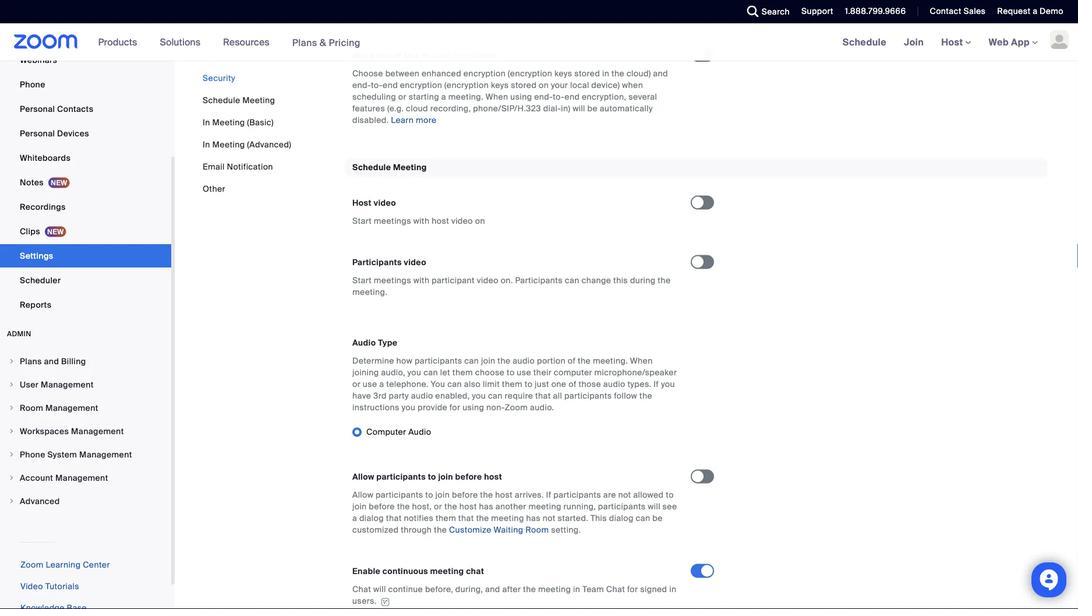 Task type: locate. For each thing, give the bounding box(es) containing it.
allow down computer
[[353, 472, 375, 482]]

them for allow participants to join before host
[[436, 513, 456, 524]]

1 chat from the left
[[353, 584, 371, 595]]

0 vertical spatial of
[[393, 50, 402, 61]]

contact sales link
[[922, 0, 989, 23], [930, 6, 986, 17]]

meetings for participants
[[374, 275, 411, 286]]

meetings down host video on the left top
[[374, 216, 411, 226]]

0 horizontal spatial (encryption
[[445, 80, 489, 90]]

the inside choose between enhanced encryption (encryption keys stored in the cloud) and end-to-end encryption (encryption keys stored on your local device) when scheduling or starting a meeting. when using end-to-end encryption, several features (e.g. cloud recording, phone/sip/h.323 dial-in) will be automatically disabled.
[[612, 68, 625, 79]]

to- up "scheduling"
[[371, 80, 383, 90]]

right image left system
[[8, 451, 15, 458]]

1 horizontal spatial when
[[631, 356, 653, 366]]

1 vertical spatial not
[[543, 513, 556, 524]]

0 horizontal spatial dialog
[[360, 513, 384, 524]]

zoom up video
[[20, 560, 44, 570]]

when
[[486, 91, 509, 102], [631, 356, 653, 366]]

for down enabled,
[[450, 402, 461, 413]]

0 vertical spatial plans
[[292, 36, 317, 49]]

allow
[[353, 50, 375, 61], [353, 472, 375, 482], [353, 490, 374, 500]]

1 horizontal spatial chat
[[607, 584, 625, 595]]

require
[[505, 391, 533, 401]]

0 horizontal spatial plans
[[20, 356, 42, 367]]

0 vertical spatial for
[[450, 402, 461, 413]]

meeting.
[[449, 91, 484, 102], [353, 287, 388, 298], [593, 356, 628, 366]]

1 vertical spatial zoom
[[20, 560, 44, 570]]

keys up phone/sip/h.323
[[491, 80, 509, 90]]

meeting inside chat will continue before, during, and after the meeting in team chat for signed in users.
[[539, 584, 571, 595]]

stored up phone/sip/h.323
[[511, 80, 537, 90]]

schedule meeting element
[[346, 159, 1048, 609]]

1 in from the top
[[203, 117, 210, 128]]

or up '(e.g.' on the top
[[399, 91, 407, 102]]

1 vertical spatial participants
[[516, 275, 563, 286]]

them up also
[[453, 367, 473, 378]]

personal menu menu
[[0, 0, 171, 318]]

local
[[571, 80, 590, 90]]

host inside meetings navigation
[[942, 36, 966, 48]]

right image inside 'user management' menu item
[[8, 381, 15, 388]]

encryption up phone/sip/h.323
[[464, 68, 506, 79]]

start meetings with participant video on. participants can change this during the meeting.
[[353, 275, 671, 298]]

1 vertical spatial allow
[[353, 472, 375, 482]]

end- up dial-
[[535, 91, 553, 102]]

schedule meeting up in meeting (basic)
[[203, 95, 275, 105]]

1 horizontal spatial will
[[573, 103, 586, 114]]

2 vertical spatial end
[[565, 91, 580, 102]]

2 horizontal spatial schedule
[[843, 36, 887, 48]]

be inside choose between enhanced encryption (encryption keys stored in the cloud) and end-to-end encryption (encryption keys stored on your local device) when scheduling or starting a meeting. when using end-to-end encryption, several features (e.g. cloud recording, phone/sip/h.323 dial-in) will be automatically disabled.
[[588, 103, 598, 114]]

0 vertical spatial phone
[[20, 79, 45, 90]]

1 horizontal spatial to-
[[423, 50, 435, 61]]

2 vertical spatial and
[[486, 584, 500, 595]]

1 vertical spatial meetings
[[374, 275, 411, 286]]

1 right image from the top
[[8, 358, 15, 365]]

just
[[535, 379, 550, 390]]

a inside choose between enhanced encryption (encryption keys stored in the cloud) and end-to-end encryption (encryption keys stored on your local device) when scheduling or starting a meeting. when using end-to-end encryption, several features (e.g. cloud recording, phone/sip/h.323 dial-in) will be automatically disabled.
[[442, 91, 447, 102]]

2 dialog from the left
[[610, 513, 634, 524]]

allow inside allow participants to join before the host arrives. if participants are not allowed to join before the host, or the host has another meeting running, participants will see a dialog that notifies them that the meeting has not started. this dialog can be customized through the
[[353, 490, 374, 500]]

the right during
[[658, 275, 671, 286]]

that up customize
[[459, 513, 474, 524]]

zoom logo image
[[14, 34, 78, 49]]

pricing
[[329, 36, 361, 49]]

email
[[203, 161, 225, 172]]

0 vertical spatial in
[[203, 117, 210, 128]]

or up have
[[353, 379, 361, 390]]

phone down webinars
[[20, 79, 45, 90]]

right image
[[8, 381, 15, 388], [8, 404, 15, 411]]

right image left advanced
[[8, 498, 15, 505]]

1 vertical spatial to-
[[371, 80, 383, 90]]

0 horizontal spatial meeting.
[[353, 287, 388, 298]]

in
[[603, 68, 610, 79], [574, 584, 581, 595], [670, 584, 677, 595]]

management down room management menu item
[[71, 426, 124, 437]]

0 vertical spatial schedule meeting
[[203, 95, 275, 105]]

allow for allow use of end-to-end encryption
[[353, 50, 375, 61]]

0 horizontal spatial if
[[546, 490, 552, 500]]

them for audio type
[[502, 379, 523, 390]]

that up customized
[[386, 513, 402, 524]]

or right the host,
[[434, 501, 442, 512]]

plans left the "&" at the top of the page
[[292, 36, 317, 49]]

(e.g.
[[388, 103, 404, 114]]

to
[[507, 367, 515, 378], [525, 379, 533, 390], [428, 472, 436, 482], [426, 490, 434, 500], [666, 490, 674, 500]]

host for host video
[[353, 198, 372, 208]]

1 vertical spatial in
[[203, 139, 210, 150]]

right image for phone
[[8, 451, 15, 458]]

1 horizontal spatial audio
[[513, 356, 535, 366]]

meetings down participants video
[[374, 275, 411, 286]]

encryption up the enhanced
[[452, 50, 497, 61]]

host
[[942, 36, 966, 48], [353, 198, 372, 208]]

1 meetings from the top
[[374, 216, 411, 226]]

2 right image from the top
[[8, 428, 15, 435]]

0 horizontal spatial audio
[[411, 391, 433, 401]]

management down "billing"
[[41, 379, 94, 390]]

zoom down the require
[[505, 402, 528, 413]]

0 vertical spatial with
[[414, 216, 430, 226]]

1 vertical spatial (encryption
[[445, 80, 489, 90]]

phone inside personal menu menu
[[20, 79, 45, 90]]

0 vertical spatial be
[[588, 103, 598, 114]]

1 horizontal spatial in
[[603, 68, 610, 79]]

0 vertical spatial to-
[[423, 50, 435, 61]]

email notification link
[[203, 161, 273, 172]]

and inside choose between enhanced encryption (encryption keys stored in the cloud) and end-to-end encryption (encryption keys stored on your local device) when scheduling or starting a meeting. when using end-to-end encryption, several features (e.g. cloud recording, phone/sip/h.323 dial-in) will be automatically disabled.
[[654, 68, 669, 79]]

meeting. down participants video
[[353, 287, 388, 298]]

1 vertical spatial if
[[546, 490, 552, 500]]

1 vertical spatial has
[[527, 513, 541, 524]]

2 personal from the top
[[20, 128, 55, 139]]

0 horizontal spatial when
[[486, 91, 509, 102]]

security
[[203, 73, 235, 83]]

0 horizontal spatial room
[[20, 402, 43, 413]]

meeting
[[243, 95, 275, 105], [212, 117, 245, 128], [212, 139, 245, 150], [393, 162, 427, 173]]

0 vertical spatial participants
[[353, 257, 402, 268]]

plans inside menu item
[[20, 356, 42, 367]]

phone system management
[[20, 449, 132, 460]]

0 vertical spatial if
[[654, 379, 659, 390]]

workspaces management menu item
[[0, 420, 171, 442]]

end down between
[[383, 80, 398, 90]]

banner
[[0, 23, 1079, 61]]

the inside start meetings with participant video on. participants can change this during the meeting.
[[658, 275, 671, 286]]

has left another
[[479, 501, 494, 512]]

have
[[353, 391, 371, 401]]

before for host
[[456, 472, 482, 482]]

meeting for in meeting (basic) link
[[212, 117, 245, 128]]

right image
[[8, 358, 15, 365], [8, 428, 15, 435], [8, 451, 15, 458], [8, 474, 15, 481], [8, 498, 15, 505]]

0 horizontal spatial for
[[450, 402, 461, 413]]

2 vertical spatial before
[[369, 501, 395, 512]]

2 vertical spatial or
[[434, 501, 442, 512]]

(advanced)
[[247, 139, 292, 150]]

when
[[623, 80, 644, 90]]

right image for user management
[[8, 381, 15, 388]]

use down joining
[[363, 379, 377, 390]]

personal for personal contacts
[[20, 103, 55, 114]]

scheduler link
[[0, 269, 171, 292]]

2 right image from the top
[[8, 404, 15, 411]]

management inside 'menu item'
[[55, 472, 108, 483]]

when up microphone/speaker
[[631, 356, 653, 366]]

video
[[20, 581, 43, 592]]

right image inside "plans and billing" menu item
[[8, 358, 15, 365]]

1 horizontal spatial zoom
[[505, 402, 528, 413]]

resources button
[[223, 23, 275, 61]]

2 start from the top
[[353, 275, 372, 286]]

product information navigation
[[90, 23, 369, 61]]

for inside chat will continue before, during, and after the meeting in team chat for signed in users.
[[628, 584, 638, 595]]

for left the signed
[[628, 584, 638, 595]]

0 vertical spatial allow
[[353, 50, 375, 61]]

chat right team at the right bottom of page
[[607, 584, 625, 595]]

through
[[401, 525, 432, 535]]

schedule down 1.888.799.9666
[[843, 36, 887, 48]]

the up customize
[[476, 513, 489, 524]]

0 vertical spatial start
[[353, 216, 372, 226]]

be down encryption,
[[588, 103, 598, 114]]

dialog up customized
[[360, 513, 384, 524]]

2 vertical spatial audio
[[411, 391, 433, 401]]

end-
[[404, 50, 423, 61], [353, 80, 371, 90], [535, 91, 553, 102]]

room inside schedule meeting element
[[526, 525, 549, 535]]

keys up your
[[555, 68, 573, 79]]

allowed
[[634, 490, 664, 500]]

menu bar
[[203, 72, 292, 195]]

0 horizontal spatial that
[[386, 513, 402, 524]]

the right through
[[434, 525, 447, 535]]

meeting down schedule meeting link
[[212, 117, 245, 128]]

zoom learning center link
[[20, 560, 110, 570]]

be
[[588, 103, 598, 114], [653, 513, 663, 524]]

start meetings with host video on
[[353, 216, 485, 226]]

continue
[[388, 584, 423, 595]]

1 horizontal spatial for
[[628, 584, 638, 595]]

end up the enhanced
[[435, 50, 450, 61]]

audio up determine
[[353, 338, 376, 348]]

room down 'user'
[[20, 402, 43, 413]]

during
[[631, 275, 656, 286]]

meeting. up microphone/speaker
[[593, 356, 628, 366]]

right image for room management
[[8, 404, 15, 411]]

1 allow from the top
[[353, 50, 375, 61]]

schedule meeting inside schedule meeting element
[[353, 162, 427, 173]]

the inside chat will continue before, during, and after the meeting in team chat for signed in users.
[[523, 584, 536, 595]]

right image for workspaces
[[8, 428, 15, 435]]

will inside chat will continue before, during, and after the meeting in team chat for signed in users.
[[374, 584, 386, 595]]

schedule meeting
[[203, 95, 275, 105], [353, 162, 427, 173]]

request a demo link
[[989, 0, 1079, 23], [998, 6, 1064, 17]]

setting.
[[552, 525, 581, 535]]

before for the
[[452, 490, 478, 500]]

2 vertical spatial will
[[374, 584, 386, 595]]

end- down choose
[[353, 80, 371, 90]]

of down computer
[[569, 379, 577, 390]]

and inside chat will continue before, during, and after the meeting in team chat for signed in users.
[[486, 584, 500, 595]]

support link
[[793, 0, 837, 23], [802, 6, 834, 17]]

participant
[[432, 275, 475, 286]]

with for participant
[[414, 275, 430, 286]]

right image down the 'admin'
[[8, 358, 15, 365]]

features
[[353, 103, 385, 114]]

if right "arrives."
[[546, 490, 552, 500]]

in meeting (basic)
[[203, 117, 274, 128]]

when inside determine how participants can join the audio portion of the meeting. when joining audio, you can let them choose to use their computer microphone/speaker or use a telephone. you can also limit them to just one of those audio types. if you have 3rd party audio enabled, you can require that all participants follow the instructions you provide for using non-zoom audio.
[[631, 356, 653, 366]]

when up phone/sip/h.323
[[486, 91, 509, 102]]

enabled,
[[436, 391, 470, 401]]

1 horizontal spatial dialog
[[610, 513, 634, 524]]

allow for allow participants to join before host
[[353, 472, 375, 482]]

or inside determine how participants can join the audio portion of the meeting. when joining audio, you can let them choose to use their computer microphone/speaker or use a telephone. you can also limit them to just one of those audio types. if you have 3rd party audio enabled, you can require that all participants follow the instructions you provide for using non-zoom audio.
[[353, 379, 361, 390]]

right image left account
[[8, 474, 15, 481]]

audio up their on the bottom
[[513, 356, 535, 366]]

phone inside menu item
[[20, 449, 45, 460]]

using left non-
[[463, 402, 485, 413]]

0 horizontal spatial end-
[[353, 80, 371, 90]]

3 right image from the top
[[8, 451, 15, 458]]

and right cloud)
[[654, 68, 669, 79]]

host inside schedule meeting element
[[353, 198, 372, 208]]

encryption up starting
[[400, 80, 443, 90]]

right image inside workspaces management menu item
[[8, 428, 15, 435]]

1 horizontal spatial schedule meeting
[[353, 162, 427, 173]]

meeting up email notification "link"
[[212, 139, 245, 150]]

in
[[203, 117, 210, 128], [203, 139, 210, 150]]

1 vertical spatial plans
[[20, 356, 42, 367]]

1 horizontal spatial audio
[[409, 427, 432, 437]]

0 vertical spatial on
[[539, 80, 549, 90]]

phone for phone system management
[[20, 449, 45, 460]]

2 horizontal spatial that
[[536, 391, 551, 401]]

advanced
[[20, 496, 60, 506]]

use left their on the bottom
[[517, 367, 532, 378]]

portion
[[537, 356, 566, 366]]

if right types.
[[654, 379, 659, 390]]

audio type
[[353, 338, 398, 348]]

right image inside room management menu item
[[8, 404, 15, 411]]

customize waiting room setting.
[[449, 525, 581, 535]]

2 vertical spatial them
[[436, 513, 456, 524]]

1 vertical spatial for
[[628, 584, 638, 595]]

solutions button
[[160, 23, 206, 61]]

1 right image from the top
[[8, 381, 15, 388]]

arrives.
[[515, 490, 544, 500]]

0 vertical spatial host
[[942, 36, 966, 48]]

can left "change"
[[565, 275, 580, 286]]

2 horizontal spatial or
[[434, 501, 442, 512]]

1 start from the top
[[353, 216, 372, 226]]

meetings for host
[[374, 216, 411, 226]]

1 phone from the top
[[20, 79, 45, 90]]

running,
[[564, 501, 596, 512]]

of up computer
[[568, 356, 576, 366]]

0 horizontal spatial and
[[44, 356, 59, 367]]

plans inside product information navigation
[[292, 36, 317, 49]]

meeting up (basic)
[[243, 95, 275, 105]]

host button
[[942, 36, 972, 48]]

in down schedule meeting link
[[203, 117, 210, 128]]

1 vertical spatial be
[[653, 513, 663, 524]]

2 with from the top
[[414, 275, 430, 286]]

that inside determine how participants can join the audio portion of the meeting. when joining audio, you can let them choose to use their computer microphone/speaker or use a telephone. you can also limit them to just one of those audio types. if you have 3rd party audio enabled, you can require that all participants follow the instructions you provide for using non-zoom audio.
[[536, 391, 551, 401]]

in left team at the right bottom of page
[[574, 584, 581, 595]]

scheduler
[[20, 275, 61, 286]]

not
[[619, 490, 632, 500], [543, 513, 556, 524]]

0 vertical spatial meetings
[[374, 216, 411, 226]]

3 allow from the top
[[353, 490, 374, 500]]

2 meetings from the top
[[374, 275, 411, 286]]

0 horizontal spatial participants
[[353, 257, 402, 268]]

0 horizontal spatial audio
[[353, 338, 376, 348]]

zoom inside side navigation navigation
[[20, 560, 44, 570]]

audio up follow
[[604, 379, 626, 390]]

right image left 'user'
[[8, 381, 15, 388]]

a up recording,
[[442, 91, 447, 102]]

to- down your
[[553, 91, 565, 102]]

be down the see
[[653, 513, 663, 524]]

1 horizontal spatial end
[[435, 50, 450, 61]]

products button
[[98, 23, 142, 61]]

join inside determine how participants can join the audio portion of the meeting. when joining audio, you can let them choose to use their computer microphone/speaker or use a telephone. you can also limit them to just one of those audio types. if you have 3rd party audio enabled, you can require that all participants follow the instructions you provide for using non-zoom audio.
[[481, 356, 496, 366]]

products
[[98, 36, 137, 48]]

how
[[397, 356, 413, 366]]

meetings inside start meetings with participant video on. participants can change this during the meeting.
[[374, 275, 411, 286]]

you up telephone.
[[408, 367, 422, 378]]

a up the 3rd
[[380, 379, 384, 390]]

1 horizontal spatial or
[[399, 91, 407, 102]]

management down phone system management menu item
[[55, 472, 108, 483]]

2 allow from the top
[[353, 472, 375, 482]]

start inside start meetings with participant video on. participants can change this during the meeting.
[[353, 275, 372, 286]]

1 vertical spatial schedule meeting
[[353, 162, 427, 173]]

workspaces management
[[20, 426, 124, 437]]

right image inside account management 'menu item'
[[8, 474, 15, 481]]

and left "billing"
[[44, 356, 59, 367]]

in for in meeting (basic)
[[203, 117, 210, 128]]

2 vertical spatial meeting.
[[593, 356, 628, 366]]

if inside allow participants to join before the host arrives. if participants are not allowed to join before the host, or the host has another meeting running, participants will see a dialog that notifies them that the meeting has not started. this dialog can be customized through the
[[546, 490, 552, 500]]

will
[[573, 103, 586, 114], [648, 501, 661, 512], [374, 584, 386, 595]]

1 vertical spatial will
[[648, 501, 661, 512]]

1 vertical spatial before
[[452, 490, 478, 500]]

has up the customize waiting room setting. in the bottom of the page
[[527, 513, 541, 524]]

1.888.799.9666 button
[[837, 0, 909, 23], [846, 6, 907, 17]]

to- up the enhanced
[[423, 50, 435, 61]]

reports
[[20, 299, 52, 310]]

enable continuous meeting chat
[[353, 566, 485, 577]]

5 right image from the top
[[8, 498, 15, 505]]

with up participants video
[[414, 216, 430, 226]]

phone up account
[[20, 449, 45, 460]]

4 right image from the top
[[8, 474, 15, 481]]

management for account management
[[55, 472, 108, 483]]

right image inside phone system management menu item
[[8, 451, 15, 458]]

to-
[[423, 50, 435, 61], [371, 80, 383, 90], [553, 91, 565, 102]]

with inside start meetings with participant video on. participants can change this during the meeting.
[[414, 275, 430, 286]]

1 horizontal spatial stored
[[575, 68, 601, 79]]

1 vertical spatial room
[[526, 525, 549, 535]]

(encryption up your
[[508, 68, 553, 79]]

a inside allow participants to join before the host arrives. if participants are not allowed to join before the host, or the host has another meeting running, participants will see a dialog that notifies them that the meeting has not started. this dialog can be customized through the
[[353, 513, 357, 524]]

in up the device) at the top of page
[[603, 68, 610, 79]]

management up workspaces management at bottom
[[45, 402, 98, 413]]

video tutorials link
[[20, 581, 79, 592]]

a up customized
[[353, 513, 357, 524]]

demo
[[1040, 6, 1064, 17]]

right image for plans
[[8, 358, 15, 365]]

meeting. inside start meetings with participant video on. participants can change this during the meeting.
[[353, 287, 388, 298]]

email notification
[[203, 161, 273, 172]]

a left demo
[[1033, 6, 1038, 17]]

0 horizontal spatial schedule meeting
[[203, 95, 275, 105]]

1 vertical spatial end-
[[353, 80, 371, 90]]

personal devices
[[20, 128, 89, 139]]

0 horizontal spatial be
[[588, 103, 598, 114]]

0 vertical spatial end
[[435, 50, 450, 61]]

can
[[565, 275, 580, 286], [465, 356, 479, 366], [424, 367, 438, 378], [448, 379, 462, 390], [488, 391, 503, 401], [636, 513, 651, 524]]

clips
[[20, 226, 40, 237]]

2 chat from the left
[[607, 584, 625, 595]]

advanced menu item
[[0, 490, 171, 512]]

1 horizontal spatial has
[[527, 513, 541, 524]]

participants inside start meetings with participant video on. participants can change this during the meeting.
[[516, 275, 563, 286]]

meeting
[[529, 501, 562, 512], [492, 513, 524, 524], [430, 566, 464, 577], [539, 584, 571, 595]]

2 in from the top
[[203, 139, 210, 150]]

0 horizontal spatial or
[[353, 379, 361, 390]]

sales
[[964, 6, 986, 17]]

0 vertical spatial will
[[573, 103, 586, 114]]

or inside choose between enhanced encryption (encryption keys stored in the cloud) and end-to-end encryption (encryption keys stored on your local device) when scheduling or starting a meeting. when using end-to-end encryption, several features (e.g. cloud recording, phone/sip/h.323 dial-in) will be automatically disabled.
[[399, 91, 407, 102]]

1 horizontal spatial schedule
[[353, 162, 391, 173]]

admin
[[7, 329, 31, 338]]

for inside determine how participants can join the audio portion of the meeting. when joining audio, you can let them choose to use their computer microphone/speaker or use a telephone. you can also limit them to just one of those audio types. if you have 3rd party audio enabled, you can require that all participants follow the instructions you provide for using non-zoom audio.
[[450, 402, 461, 413]]

computer audio
[[367, 427, 432, 437]]

meeting for schedule meeting link
[[243, 95, 275, 105]]

1.888.799.9666 button up schedule link
[[846, 6, 907, 17]]

1 personal from the top
[[20, 103, 55, 114]]

can up choose on the left bottom
[[465, 356, 479, 366]]

search
[[762, 6, 790, 17]]

personal up whiteboards
[[20, 128, 55, 139]]

on inside choose between enhanced encryption (encryption keys stored in the cloud) and end-to-end encryption (encryption keys stored on your local device) when scheduling or starting a meeting. when using end-to-end encryption, several features (e.g. cloud recording, phone/sip/h.323 dial-in) will be automatically disabled.
[[539, 80, 549, 90]]

will inside allow participants to join before the host arrives. if participants are not allowed to join before the host, or the host has another meeting running, participants will see a dialog that notifies them that the meeting has not started. this dialog can be customized through the
[[648, 501, 661, 512]]

0 vertical spatial end-
[[404, 50, 423, 61]]

can up you
[[424, 367, 438, 378]]

in meeting (advanced) link
[[203, 139, 292, 150]]

admin menu menu
[[0, 350, 171, 513]]

1 vertical spatial host
[[353, 198, 372, 208]]

schedule
[[843, 36, 887, 48], [203, 95, 240, 105], [353, 162, 391, 173]]

video tutorials
[[20, 581, 79, 592]]

allow participants to join before host
[[353, 472, 503, 482]]

schedule down security
[[203, 95, 240, 105]]

1 horizontal spatial if
[[654, 379, 659, 390]]

1 horizontal spatial on
[[539, 80, 549, 90]]

other link
[[203, 183, 226, 194]]

allow up choose
[[353, 50, 375, 61]]

1 horizontal spatial meeting.
[[449, 91, 484, 102]]

2 phone from the top
[[20, 449, 45, 460]]

use up choose
[[377, 50, 391, 61]]

chat up users.
[[353, 584, 371, 595]]

starting
[[409, 91, 440, 102]]

1 with from the top
[[414, 216, 430, 226]]

start down host video on the left top
[[353, 216, 372, 226]]

can inside allow participants to join before the host arrives. if participants are not allowed to join before the host, or the host has another meeting running, participants will see a dialog that notifies them that the meeting has not started. this dialog can be customized through the
[[636, 513, 651, 524]]

the up the device) at the top of page
[[612, 68, 625, 79]]

device)
[[592, 80, 620, 90]]

them inside allow participants to join before the host arrives. if participants are not allowed to join before the host, or the host has another meeting running, participants will see a dialog that notifies them that the meeting has not started. this dialog can be customized through the
[[436, 513, 456, 524]]

1 horizontal spatial not
[[619, 490, 632, 500]]

that up audio.
[[536, 391, 551, 401]]

schedule link
[[834, 23, 896, 61]]



Task type: describe. For each thing, give the bounding box(es) containing it.
the up choose on the left bottom
[[498, 356, 511, 366]]

devices
[[57, 128, 89, 139]]

contact sales
[[930, 6, 986, 17]]

management for room management
[[45, 402, 98, 413]]

chat will continue before, during, and after the meeting in team chat for signed in users. application
[[353, 584, 681, 607]]

choose
[[353, 68, 383, 79]]

0 horizontal spatial to-
[[371, 80, 383, 90]]

be inside allow participants to join before the host arrives. if participants are not allowed to join before the host, or the host has another meeting running, participants will see a dialog that notifies them that the meeting has not started. this dialog can be customized through the
[[653, 513, 663, 524]]

notes
[[20, 177, 44, 188]]

2 horizontal spatial in
[[670, 584, 677, 595]]

host for host
[[942, 36, 966, 48]]

waiting
[[494, 525, 524, 535]]

allow for allow participants to join before the host arrives. if participants are not allowed to join before the host, or the host has another meeting running, participants will see a dialog that notifies them that the meeting has not started. this dialog can be customized through the
[[353, 490, 374, 500]]

in for in meeting (advanced)
[[203, 139, 210, 150]]

on inside schedule meeting element
[[475, 216, 485, 226]]

their
[[534, 367, 552, 378]]

the right the host,
[[445, 501, 458, 512]]

using inside determine how participants can join the audio portion of the meeting. when joining audio, you can let them choose to use their computer microphone/speaker or use a telephone. you can also limit them to just one of those audio types. if you have 3rd party audio enabled, you can require that all participants follow the instructions you provide for using non-zoom audio.
[[463, 402, 485, 413]]

0 vertical spatial use
[[377, 50, 391, 61]]

2 horizontal spatial to-
[[553, 91, 565, 102]]

a inside determine how participants can join the audio portion of the meeting. when joining audio, you can let them choose to use their computer microphone/speaker or use a telephone. you can also limit them to just one of those audio types. if you have 3rd party audio enabled, you can require that all participants follow the instructions you provide for using non-zoom audio.
[[380, 379, 384, 390]]

telephone.
[[387, 379, 429, 390]]

one
[[552, 379, 567, 390]]

also
[[464, 379, 481, 390]]

meetings navigation
[[834, 23, 1079, 61]]

plans for plans & pricing
[[292, 36, 317, 49]]

video inside start meetings with participant video on. participants can change this during the meeting.
[[477, 275, 499, 286]]

phone system management menu item
[[0, 444, 171, 466]]

1 vertical spatial use
[[517, 367, 532, 378]]

start for start meetings with participant video on. participants can change this during the meeting.
[[353, 275, 372, 286]]

plans for plans and billing
[[20, 356, 42, 367]]

host,
[[412, 501, 432, 512]]

0 horizontal spatial not
[[543, 513, 556, 524]]

request a demo
[[998, 6, 1064, 17]]

using inside choose between enhanced encryption (encryption keys stored in the cloud) and end-to-end encryption (encryption keys stored on your local device) when scheduling or starting a meeting. when using end-to-end encryption, several features (e.g. cloud recording, phone/sip/h.323 dial-in) will be automatically disabled.
[[511, 91, 532, 102]]

1.888.799.9666 button up join
[[837, 0, 909, 23]]

in meeting (advanced)
[[203, 139, 292, 150]]

1 vertical spatial audio
[[604, 379, 626, 390]]

support version for enable continuous meeting chat image
[[380, 598, 391, 606]]

join link
[[896, 23, 933, 61]]

you down party
[[402, 402, 416, 413]]

menu bar containing security
[[203, 72, 292, 195]]

joining
[[353, 367, 379, 378]]

can inside start meetings with participant video on. participants can change this during the meeting.
[[565, 275, 580, 286]]

account management menu item
[[0, 467, 171, 489]]

see
[[663, 501, 678, 512]]

profile picture image
[[1051, 30, 1070, 49]]

allow use of end-to-end encryption
[[353, 50, 497, 61]]

phone for phone
[[20, 79, 45, 90]]

microphone/speaker
[[595, 367, 677, 378]]

security link
[[203, 73, 235, 83]]

3rd
[[374, 391, 387, 401]]

can up non-
[[488, 391, 503, 401]]

start for start meetings with host video on
[[353, 216, 372, 226]]

in inside choose between enhanced encryption (encryption keys stored in the cloud) and end-to-end encryption (encryption keys stored on your local device) when scheduling or starting a meeting. when using end-to-end encryption, several features (e.g. cloud recording, phone/sip/h.323 dial-in) will be automatically disabled.
[[603, 68, 610, 79]]

personal contacts link
[[0, 97, 171, 121]]

computer
[[367, 427, 407, 437]]

all
[[553, 391, 563, 401]]

plans & pricing
[[292, 36, 361, 49]]

allow participants to join before the host arrives. if participants are not allowed to join before the host, or the host has another meeting running, participants will see a dialog that notifies them that the meeting has not started. this dialog can be customized through the
[[353, 490, 678, 535]]

team
[[583, 584, 604, 595]]

meeting up waiting
[[492, 513, 524, 524]]

change
[[582, 275, 612, 286]]

with for host
[[414, 216, 430, 226]]

webinars
[[20, 54, 57, 65]]

&
[[320, 36, 327, 49]]

in)
[[561, 103, 571, 114]]

recording,
[[431, 103, 471, 114]]

settings link
[[0, 244, 171, 268]]

2 horizontal spatial end-
[[535, 91, 553, 102]]

0 vertical spatial them
[[453, 367, 473, 378]]

dial-
[[544, 103, 562, 114]]

account
[[20, 472, 53, 483]]

personal for personal devices
[[20, 128, 55, 139]]

0 horizontal spatial end
[[383, 80, 398, 90]]

1 horizontal spatial end-
[[404, 50, 423, 61]]

2 vertical spatial schedule
[[353, 162, 391, 173]]

this
[[614, 275, 628, 286]]

webinars link
[[0, 48, 171, 72]]

meeting. inside determine how participants can join the audio portion of the meeting. when joining audio, you can let them choose to use their computer microphone/speaker or use a telephone. you can also limit them to just one of those audio types. if you have 3rd party audio enabled, you can require that all participants follow the instructions you provide for using non-zoom audio.
[[593, 356, 628, 366]]

meeting for in meeting (advanced) link
[[212, 139, 245, 150]]

2 horizontal spatial end
[[565, 91, 580, 102]]

on.
[[501, 275, 513, 286]]

let
[[441, 367, 451, 378]]

continuous
[[383, 566, 428, 577]]

the up customize waiting room link
[[480, 490, 493, 500]]

personal contacts
[[20, 103, 94, 114]]

0 horizontal spatial keys
[[491, 80, 509, 90]]

management for workspaces management
[[71, 426, 124, 437]]

1 horizontal spatial keys
[[555, 68, 573, 79]]

learn more
[[391, 115, 437, 125]]

2 vertical spatial of
[[569, 379, 577, 390]]

before,
[[425, 584, 454, 595]]

schedule inside meetings navigation
[[843, 36, 887, 48]]

join
[[905, 36, 924, 48]]

1 horizontal spatial that
[[459, 513, 474, 524]]

1 horizontal spatial (encryption
[[508, 68, 553, 79]]

0 vertical spatial not
[[619, 490, 632, 500]]

you down also
[[472, 391, 486, 401]]

user management
[[20, 379, 94, 390]]

management for user management
[[41, 379, 94, 390]]

center
[[83, 560, 110, 570]]

if inside determine how participants can join the audio portion of the meeting. when joining audio, you can let them choose to use their computer microphone/speaker or use a telephone. you can also limit them to just one of those audio types. if you have 3rd party audio enabled, you can require that all participants follow the instructions you provide for using non-zoom audio.
[[654, 379, 659, 390]]

audio.
[[530, 402, 555, 413]]

party
[[389, 391, 409, 401]]

started.
[[558, 513, 589, 524]]

provide
[[418, 402, 448, 413]]

other
[[203, 183, 226, 194]]

users.
[[353, 596, 377, 606]]

app
[[1012, 36, 1030, 48]]

cloud)
[[627, 68, 651, 79]]

0 vertical spatial encryption
[[452, 50, 497, 61]]

0 horizontal spatial has
[[479, 501, 494, 512]]

types.
[[628, 379, 652, 390]]

between
[[386, 68, 420, 79]]

meeting down learn more
[[393, 162, 427, 173]]

you right types.
[[661, 379, 675, 390]]

will inside choose between enhanced encryption (encryption keys stored in the cloud) and end-to-end encryption (encryption keys stored on your local device) when scheduling or starting a meeting. when using end-to-end encryption, several features (e.g. cloud recording, phone/sip/h.323 dial-in) will be automatically disabled.
[[573, 103, 586, 114]]

zoom inside determine how participants can join the audio portion of the meeting. when joining audio, you can let them choose to use their computer microphone/speaker or use a telephone. you can also limit them to just one of those audio types. if you have 3rd party audio enabled, you can require that all participants follow the instructions you provide for using non-zoom audio.
[[505, 402, 528, 413]]

chat will continue before, during, and after the meeting in team chat for signed in users.
[[353, 584, 677, 606]]

learn
[[391, 115, 414, 125]]

1 vertical spatial encryption
[[464, 68, 506, 79]]

0 horizontal spatial in
[[574, 584, 581, 595]]

customized
[[353, 525, 399, 535]]

notifies
[[404, 513, 434, 524]]

participants video
[[353, 257, 427, 268]]

whiteboards
[[20, 152, 71, 163]]

right image inside advanced menu item
[[8, 498, 15, 505]]

or inside allow participants to join before the host arrives. if participants are not allowed to join before the host, or the host has another meeting running, participants will see a dialog that notifies them that the meeting has not started. this dialog can be customized through the
[[434, 501, 442, 512]]

(basic)
[[247, 117, 274, 128]]

meeting up before,
[[430, 566, 464, 577]]

2 vertical spatial use
[[363, 379, 377, 390]]

schedule inside "menu bar"
[[203, 95, 240, 105]]

or for starting
[[399, 91, 407, 102]]

1 dialog from the left
[[360, 513, 384, 524]]

management down workspaces management menu item
[[79, 449, 132, 460]]

the down types.
[[640, 391, 653, 401]]

the left the host,
[[397, 501, 410, 512]]

2 vertical spatial encryption
[[400, 80, 443, 90]]

billing
[[61, 356, 86, 367]]

0 horizontal spatial stored
[[511, 80, 537, 90]]

notification
[[227, 161, 273, 172]]

several
[[629, 91, 658, 102]]

0 vertical spatial audio
[[353, 338, 376, 348]]

0 vertical spatial stored
[[575, 68, 601, 79]]

0 vertical spatial audio
[[513, 356, 535, 366]]

1 vertical spatial of
[[568, 356, 576, 366]]

1 vertical spatial audio
[[409, 427, 432, 437]]

when inside choose between enhanced encryption (encryption keys stored in the cloud) and end-to-end encryption (encryption keys stored on your local device) when scheduling or starting a meeting. when using end-to-end encryption, several features (e.g. cloud recording, phone/sip/h.323 dial-in) will be automatically disabled.
[[486, 91, 509, 102]]

customize waiting room link
[[449, 525, 549, 535]]

computer
[[554, 367, 593, 378]]

chat
[[466, 566, 485, 577]]

after
[[503, 584, 521, 595]]

determine
[[353, 356, 394, 366]]

room management
[[20, 402, 98, 413]]

room management menu item
[[0, 397, 171, 419]]

schedule meeting inside "menu bar"
[[203, 95, 275, 105]]

can up enabled,
[[448, 379, 462, 390]]

workspaces
[[20, 426, 69, 437]]

meeting down "arrives."
[[529, 501, 562, 512]]

the up computer
[[578, 356, 591, 366]]

learning
[[46, 560, 81, 570]]

learn more link
[[391, 115, 437, 125]]

room inside menu item
[[20, 402, 43, 413]]

web app
[[989, 36, 1030, 48]]

enable
[[353, 566, 381, 577]]

right image for account
[[8, 474, 15, 481]]

side navigation navigation
[[0, 0, 175, 609]]

notes link
[[0, 171, 171, 194]]

meeting. inside choose between enhanced encryption (encryption keys stored in the cloud) and end-to-end encryption (encryption keys stored on your local device) when scheduling or starting a meeting. when using end-to-end encryption, several features (e.g. cloud recording, phone/sip/h.323 dial-in) will be automatically disabled.
[[449, 91, 484, 102]]

and inside menu item
[[44, 356, 59, 367]]

tutorials
[[45, 581, 79, 592]]

user
[[20, 379, 39, 390]]

or for use
[[353, 379, 361, 390]]

banner containing products
[[0, 23, 1079, 61]]

settings
[[20, 250, 53, 261]]

user management menu item
[[0, 374, 171, 396]]

schedule meeting link
[[203, 95, 275, 105]]

plans and billing menu item
[[0, 350, 171, 372]]



Task type: vqa. For each thing, say whether or not it's contained in the screenshot.
dialing
no



